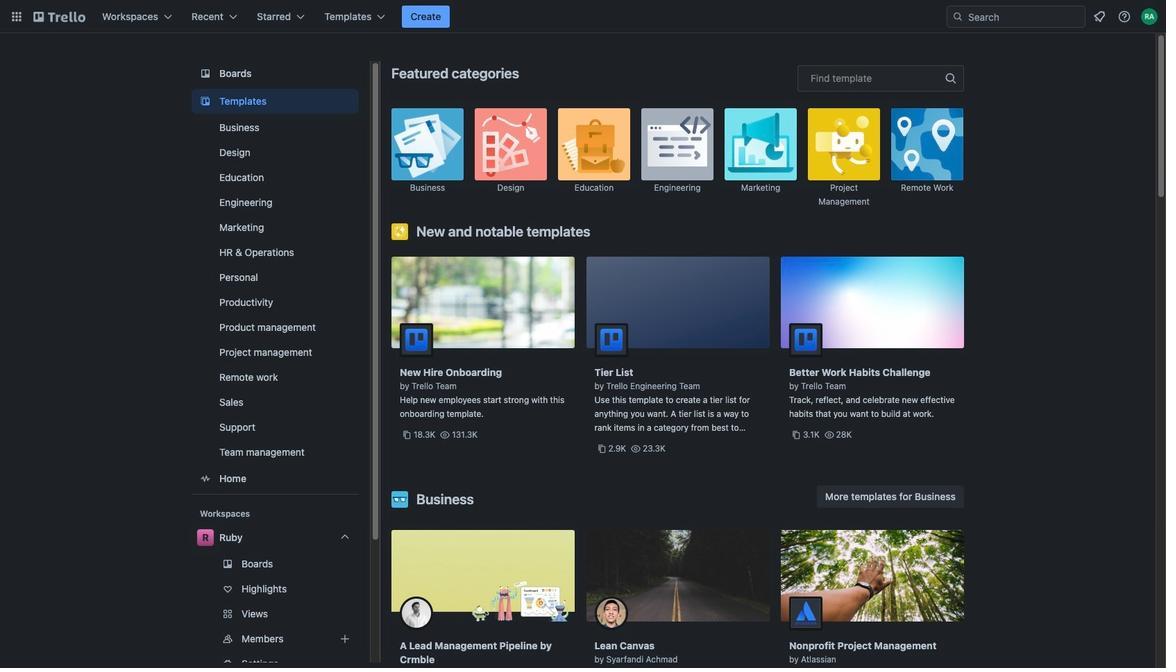 Task type: vqa. For each thing, say whether or not it's contained in the screenshot.
ATLASSIAN Icon
yes



Task type: describe. For each thing, give the bounding box(es) containing it.
design icon image
[[475, 108, 547, 181]]

back to home image
[[33, 6, 85, 28]]

remote work icon image
[[891, 108, 964, 181]]

1 business icon image from the top
[[392, 108, 464, 181]]

marketing icon image
[[725, 108, 797, 181]]

toni, founder @ crmble image
[[400, 597, 433, 630]]

2 trello team image from the left
[[789, 324, 823, 357]]

template board image
[[197, 93, 214, 110]]

2 forward image from the top
[[356, 631, 373, 648]]

2 business icon image from the top
[[392, 492, 408, 508]]

open information menu image
[[1118, 10, 1132, 24]]

ruby anderson (rubyanderson7) image
[[1141, 8, 1158, 25]]

Search field
[[964, 7, 1085, 26]]

home image
[[197, 471, 214, 487]]

engineering icon image
[[641, 108, 714, 181]]

forward image
[[356, 656, 373, 669]]

syarfandi achmad image
[[595, 597, 628, 630]]

education icon image
[[558, 108, 630, 181]]

1 forward image from the top
[[356, 606, 373, 623]]

trello engineering team image
[[595, 324, 628, 357]]



Task type: locate. For each thing, give the bounding box(es) containing it.
1 vertical spatial forward image
[[356, 631, 373, 648]]

search image
[[952, 11, 964, 22]]

primary element
[[0, 0, 1166, 33]]

0 vertical spatial business icon image
[[392, 108, 464, 181]]

0 notifications image
[[1091, 8, 1108, 25]]

business icon image
[[392, 108, 464, 181], [392, 492, 408, 508]]

forward image up forward image
[[356, 606, 373, 623]]

0 vertical spatial forward image
[[356, 606, 373, 623]]

0 horizontal spatial trello team image
[[400, 324, 433, 357]]

atlassian image
[[789, 597, 823, 630]]

forward image
[[356, 606, 373, 623], [356, 631, 373, 648]]

board image
[[197, 65, 214, 82]]

1 trello team image from the left
[[400, 324, 433, 357]]

trello team image
[[400, 324, 433, 357], [789, 324, 823, 357]]

1 vertical spatial business icon image
[[392, 492, 408, 508]]

forward image right add icon
[[356, 631, 373, 648]]

project management icon image
[[808, 108, 880, 181]]

1 horizontal spatial trello team image
[[789, 324, 823, 357]]

None field
[[798, 65, 964, 92]]

add image
[[337, 631, 353, 648]]



